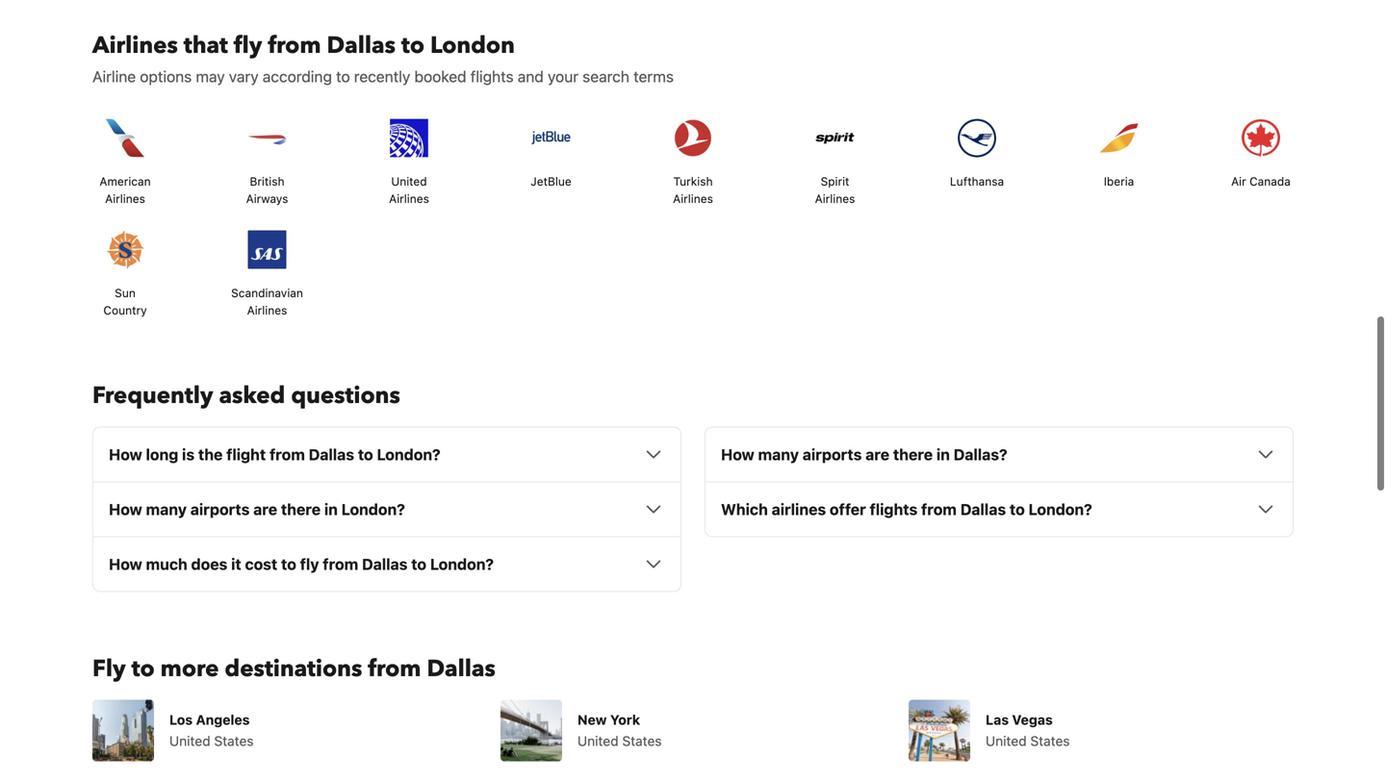 Task type: vqa. For each thing, say whether or not it's contained in the screenshot.
Entire
no



Task type: locate. For each thing, give the bounding box(es) containing it.
0 vertical spatial flights
[[471, 67, 514, 86]]

british
[[250, 175, 285, 188]]

new
[[578, 712, 607, 728]]

london? inside dropdown button
[[430, 555, 494, 574]]

fly up vary
[[234, 30, 262, 61]]

angeles
[[196, 712, 250, 728]]

airline
[[92, 67, 136, 86]]

london?
[[377, 446, 441, 464], [342, 501, 405, 519], [1029, 501, 1093, 519], [430, 555, 494, 574]]

1 horizontal spatial many
[[758, 446, 799, 464]]

sun
[[115, 286, 136, 300]]

to right fly at the bottom left of the page
[[132, 654, 155, 685]]

much
[[146, 555, 188, 574]]

york
[[610, 712, 640, 728]]

airways
[[246, 192, 288, 205]]

how inside dropdown button
[[109, 555, 142, 574]]

to down how many airports are there in dallas? dropdown button
[[1010, 501, 1025, 519]]

lufthansa
[[950, 175, 1005, 188]]

1 horizontal spatial there
[[894, 446, 933, 464]]

british airways logo image
[[240, 111, 294, 165]]

2 horizontal spatial states
[[1031, 734, 1070, 750]]

there for dallas?
[[894, 446, 933, 464]]

united down united airlines logo at the top
[[391, 175, 427, 188]]

in up how much does it cost to fly from dallas to london?
[[324, 501, 338, 519]]

frequently asked questions
[[92, 380, 400, 412]]

airports for how many airports are there in london?
[[190, 501, 250, 519]]

country
[[103, 304, 147, 317]]

airports up offer
[[803, 446, 862, 464]]

0 horizontal spatial in
[[324, 501, 338, 519]]

0 vertical spatial many
[[758, 446, 799, 464]]

your
[[548, 67, 579, 86]]

los
[[169, 712, 193, 728]]

1 vertical spatial in
[[324, 501, 338, 519]]

las
[[986, 712, 1009, 728]]

1 horizontal spatial are
[[866, 446, 890, 464]]

states
[[214, 734, 254, 750], [623, 734, 662, 750], [1031, 734, 1070, 750]]

0 horizontal spatial many
[[146, 501, 187, 519]]

states for new york
[[623, 734, 662, 750]]

airlines inside american airlines
[[105, 192, 145, 205]]

0 vertical spatial there
[[894, 446, 933, 464]]

0 vertical spatial in
[[937, 446, 950, 464]]

3 states from the left
[[1031, 734, 1070, 750]]

flights right offer
[[870, 501, 918, 519]]

scandinavian airlines logo image
[[240, 223, 294, 277]]

states down york
[[623, 734, 662, 750]]

from inside airlines that fly from dallas to london airline options may vary according to recently booked flights and your search terms
[[268, 30, 321, 61]]

how for how many airports are there in dallas?
[[721, 446, 755, 464]]

does
[[191, 555, 228, 574]]

united
[[391, 175, 427, 188], [169, 734, 211, 750], [578, 734, 619, 750], [986, 734, 1027, 750]]

airlines down turkish
[[673, 192, 714, 205]]

1 vertical spatial fly
[[300, 555, 319, 574]]

0 vertical spatial are
[[866, 446, 890, 464]]

0 vertical spatial fly
[[234, 30, 262, 61]]

united down new
[[578, 734, 619, 750]]

airlines for turkish airlines
[[673, 192, 714, 205]]

1 vertical spatial are
[[253, 501, 277, 519]]

london? down how many airports are there in london? dropdown button
[[430, 555, 494, 574]]

states down angeles
[[214, 734, 254, 750]]

there for london?
[[281, 501, 321, 519]]

2 states from the left
[[623, 734, 662, 750]]

dallas?
[[954, 446, 1008, 464]]

1 horizontal spatial in
[[937, 446, 950, 464]]

1 vertical spatial airports
[[190, 501, 250, 519]]

0 vertical spatial airports
[[803, 446, 862, 464]]

how many airports are there in london?
[[109, 501, 405, 519]]

airlines down scandinavian
[[247, 304, 287, 317]]

british airways
[[246, 175, 288, 205]]

fly to more destinations from dallas
[[92, 654, 496, 685]]

states inside 'new york united states'
[[623, 734, 662, 750]]

united down los
[[169, 734, 211, 750]]

united for new york united states
[[578, 734, 619, 750]]

united for las vegas united states
[[986, 734, 1027, 750]]

in for dallas?
[[937, 446, 950, 464]]

1 states from the left
[[214, 734, 254, 750]]

there
[[894, 446, 933, 464], [281, 501, 321, 519]]

in left the dallas?
[[937, 446, 950, 464]]

0 horizontal spatial are
[[253, 501, 277, 519]]

new york united states
[[578, 712, 662, 750]]

how many airports are there in london? button
[[109, 498, 665, 521]]

that
[[184, 30, 228, 61]]

to
[[401, 30, 425, 61], [336, 67, 350, 86], [358, 446, 373, 464], [1010, 501, 1025, 519], [281, 555, 296, 574], [411, 555, 427, 574], [132, 654, 155, 685]]

which airlines offer flights from dallas to london?
[[721, 501, 1093, 519]]

in
[[937, 446, 950, 464], [324, 501, 338, 519]]

1 horizontal spatial fly
[[300, 555, 319, 574]]

airlines inside airlines that fly from dallas to london airline options may vary according to recently booked flights and your search terms
[[92, 30, 178, 61]]

turkish airlines
[[673, 175, 714, 205]]

airlines up airline
[[92, 30, 178, 61]]

fly
[[234, 30, 262, 61], [300, 555, 319, 574]]

airlines
[[772, 501, 826, 519]]

airlines down spirit
[[815, 192, 856, 205]]

how
[[109, 446, 142, 464], [721, 446, 755, 464], [109, 501, 142, 519], [109, 555, 142, 574]]

many for how many airports are there in london?
[[146, 501, 187, 519]]

fly right cost
[[300, 555, 319, 574]]

to up the booked
[[401, 30, 425, 61]]

how many airports are there in dallas? button
[[721, 443, 1278, 466]]

0 horizontal spatial airports
[[190, 501, 250, 519]]

states for los angeles
[[214, 734, 254, 750]]

american airlines
[[100, 175, 151, 205]]

0 horizontal spatial states
[[214, 734, 254, 750]]

0 horizontal spatial flights
[[471, 67, 514, 86]]

1 horizontal spatial flights
[[870, 501, 918, 519]]

which airlines offer flights from dallas to london? button
[[721, 498, 1278, 521]]

options
[[140, 67, 192, 86]]

are up cost
[[253, 501, 277, 519]]

united inside las vegas united states
[[986, 734, 1027, 750]]

airlines for united airlines
[[389, 192, 429, 205]]

0 horizontal spatial fly
[[234, 30, 262, 61]]

0 horizontal spatial there
[[281, 501, 321, 519]]

airlines
[[92, 30, 178, 61], [105, 192, 145, 205], [389, 192, 429, 205], [673, 192, 714, 205], [815, 192, 856, 205], [247, 304, 287, 317]]

1 vertical spatial many
[[146, 501, 187, 519]]

airlines inside scandinavian airlines
[[247, 304, 287, 317]]

many up airlines
[[758, 446, 799, 464]]

there up which airlines offer flights from dallas to london? at the right of page
[[894, 446, 933, 464]]

1 horizontal spatial states
[[623, 734, 662, 750]]

dallas
[[327, 30, 396, 61], [309, 446, 354, 464], [961, 501, 1007, 519], [362, 555, 408, 574], [427, 654, 496, 685]]

airports down the
[[190, 501, 250, 519]]

london? down how many airports are there in dallas? dropdown button
[[1029, 501, 1093, 519]]

airports
[[803, 446, 862, 464], [190, 501, 250, 519]]

1 vertical spatial flights
[[870, 501, 918, 519]]

dallas inside airlines that fly from dallas to london airline options may vary according to recently booked flights and your search terms
[[327, 30, 396, 61]]

states down vegas
[[1031, 734, 1070, 750]]

airlines down united airlines logo at the top
[[389, 192, 429, 205]]

are up which airlines offer flights from dallas to london? at the right of page
[[866, 446, 890, 464]]

flights
[[471, 67, 514, 86], [870, 501, 918, 519]]

which
[[721, 501, 768, 519]]

flights down 'london' at the left
[[471, 67, 514, 86]]

states for las vegas
[[1031, 734, 1070, 750]]

airports for how many airports are there in dallas?
[[803, 446, 862, 464]]

london
[[430, 30, 515, 61]]

united down las
[[986, 734, 1027, 750]]

many
[[758, 446, 799, 464], [146, 501, 187, 519]]

jetblue logo image
[[524, 111, 578, 165]]

airlines down american on the left of the page
[[105, 192, 145, 205]]

united inside los angeles united states
[[169, 734, 211, 750]]

how for how many airports are there in london?
[[109, 501, 142, 519]]

states inside las vegas united states
[[1031, 734, 1070, 750]]

american airlines logo image
[[98, 111, 152, 165]]

1 horizontal spatial airports
[[803, 446, 862, 464]]

and
[[518, 67, 544, 86]]

canada
[[1250, 175, 1291, 188]]

are
[[866, 446, 890, 464], [253, 501, 277, 519]]

lufthansa logo image
[[951, 111, 1004, 165]]

1 vertical spatial there
[[281, 501, 321, 519]]

air canada
[[1232, 175, 1291, 188]]

the
[[198, 446, 223, 464]]

from
[[268, 30, 321, 61], [270, 446, 305, 464], [922, 501, 957, 519], [323, 555, 358, 574], [368, 654, 421, 685]]

united inside 'new york united states'
[[578, 734, 619, 750]]

long
[[146, 446, 178, 464]]

states inside los angeles united states
[[214, 734, 254, 750]]

there up how much does it cost to fly from dallas to london?
[[281, 501, 321, 519]]

many up much on the bottom of the page
[[146, 501, 187, 519]]

vegas
[[1013, 712, 1053, 728]]

fly
[[92, 654, 126, 685]]

united for los angeles united states
[[169, 734, 211, 750]]

sun country
[[103, 286, 147, 317]]

united inside united airlines
[[391, 175, 427, 188]]



Task type: describe. For each thing, give the bounding box(es) containing it.
it
[[231, 555, 241, 574]]

fly inside airlines that fly from dallas to london airline options may vary according to recently booked flights and your search terms
[[234, 30, 262, 61]]

destinations
[[225, 654, 362, 685]]

how long is the flight from dallas to london? button
[[109, 443, 665, 466]]

iberia
[[1104, 175, 1135, 188]]

terms
[[634, 67, 674, 86]]

air canada logo image
[[1235, 111, 1289, 165]]

how long is the flight from dallas to london?
[[109, 446, 441, 464]]

scandinavian
[[231, 286, 303, 300]]

london? up how many airports are there in london? dropdown button
[[377, 446, 441, 464]]

airlines for spirit airlines
[[815, 192, 856, 205]]

airlines that fly from dallas to london airline options may vary according to recently booked flights and your search terms
[[92, 30, 674, 86]]

offer
[[830, 501, 867, 519]]

scandinavian airlines
[[231, 286, 303, 317]]

united airlines
[[389, 175, 429, 205]]

how much does it cost to fly from dallas to london?
[[109, 555, 494, 574]]

jetblue
[[531, 175, 572, 188]]

how much does it cost to fly from dallas to london? button
[[109, 553, 665, 576]]

spirit airlines logo image
[[808, 111, 862, 165]]

iberia logo image
[[1093, 111, 1147, 165]]

are for london?
[[253, 501, 277, 519]]

recently
[[354, 67, 411, 86]]

to right cost
[[281, 555, 296, 574]]

vary
[[229, 67, 259, 86]]

spirit airlines
[[815, 175, 856, 205]]

many for how many airports are there in dallas?
[[758, 446, 799, 464]]

questions
[[291, 380, 400, 412]]

airlines for scandinavian airlines
[[247, 304, 287, 317]]

los angeles united states
[[169, 712, 254, 750]]

cost
[[245, 555, 278, 574]]

sun country logo image
[[98, 223, 152, 277]]

turkish
[[674, 175, 713, 188]]

air
[[1232, 175, 1247, 188]]

united airlines logo image
[[382, 111, 436, 165]]

may
[[196, 67, 225, 86]]

fly inside dropdown button
[[300, 555, 319, 574]]

flights inside which airlines offer flights from dallas to london? dropdown button
[[870, 501, 918, 519]]

frequently
[[92, 380, 213, 412]]

from inside dropdown button
[[323, 555, 358, 574]]

airlines for american airlines
[[105, 192, 145, 205]]

are for dallas?
[[866, 446, 890, 464]]

is
[[182, 446, 195, 464]]

how for how much does it cost to fly from dallas to london?
[[109, 555, 142, 574]]

booked
[[415, 67, 467, 86]]

in for london?
[[324, 501, 338, 519]]

london? down how long is the flight from dallas to london? dropdown button
[[342, 501, 405, 519]]

spirit
[[821, 175, 850, 188]]

to down how many airports are there in london? dropdown button
[[411, 555, 427, 574]]

asked
[[219, 380, 285, 412]]

search
[[583, 67, 630, 86]]

turkish airlines logo image
[[666, 111, 720, 165]]

dallas inside dropdown button
[[362, 555, 408, 574]]

according
[[263, 67, 332, 86]]

flights inside airlines that fly from dallas to london airline options may vary according to recently booked flights and your search terms
[[471, 67, 514, 86]]

to left recently
[[336, 67, 350, 86]]

las vegas united states
[[986, 712, 1070, 750]]

how many airports are there in dallas?
[[721, 446, 1008, 464]]

to up how many airports are there in london? dropdown button
[[358, 446, 373, 464]]

flight
[[226, 446, 266, 464]]

american
[[100, 175, 151, 188]]

more
[[161, 654, 219, 685]]

how for how long is the flight from dallas to london?
[[109, 446, 142, 464]]



